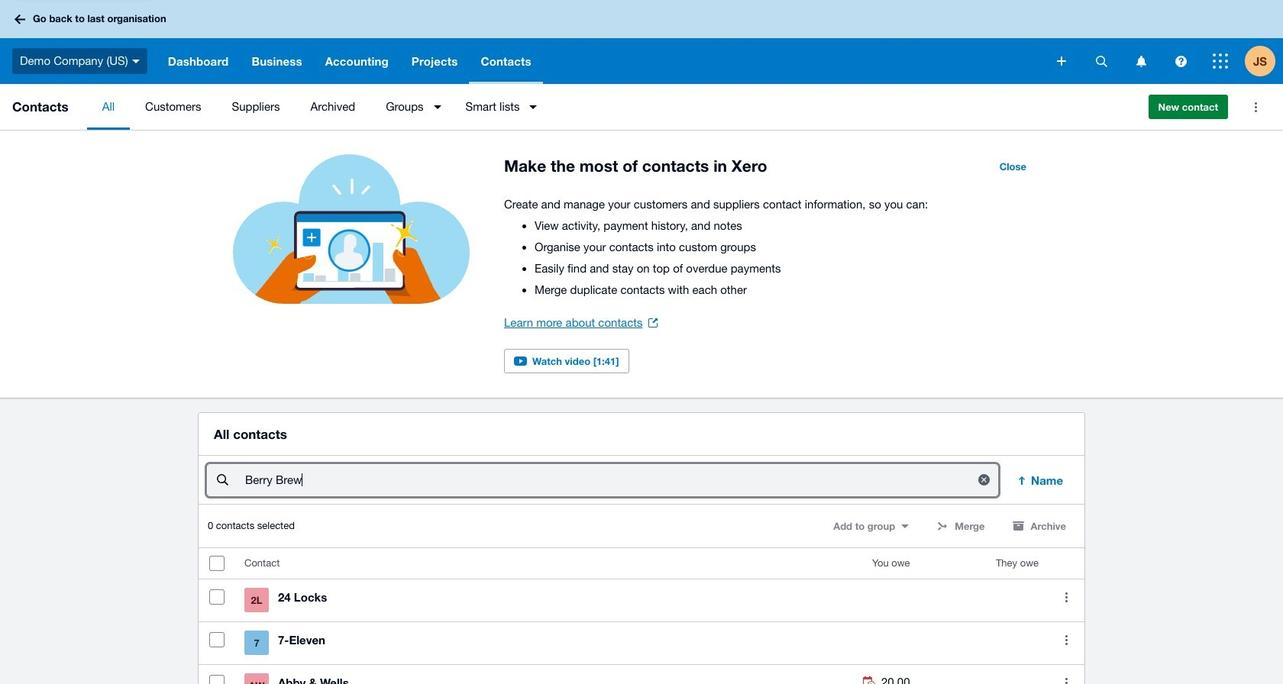 Task type: vqa. For each thing, say whether or not it's contained in the screenshot.
Actions menu image
yes



Task type: locate. For each thing, give the bounding box(es) containing it.
Search for a contact field
[[244, 466, 963, 495]]

banner
[[0, 0, 1283, 84]]

svg image
[[15, 14, 25, 24], [1213, 53, 1228, 69], [1096, 55, 1107, 67], [1136, 55, 1146, 67], [1175, 55, 1187, 67]]

1 horizontal spatial svg image
[[1057, 57, 1067, 66]]

svg image
[[1057, 57, 1067, 66], [132, 59, 140, 63]]

menu
[[87, 84, 1136, 130]]



Task type: describe. For each thing, give the bounding box(es) containing it.
contact list table element
[[199, 549, 1085, 685]]

0 horizontal spatial svg image
[[132, 59, 140, 63]]

actions menu image
[[1241, 92, 1271, 122]]



